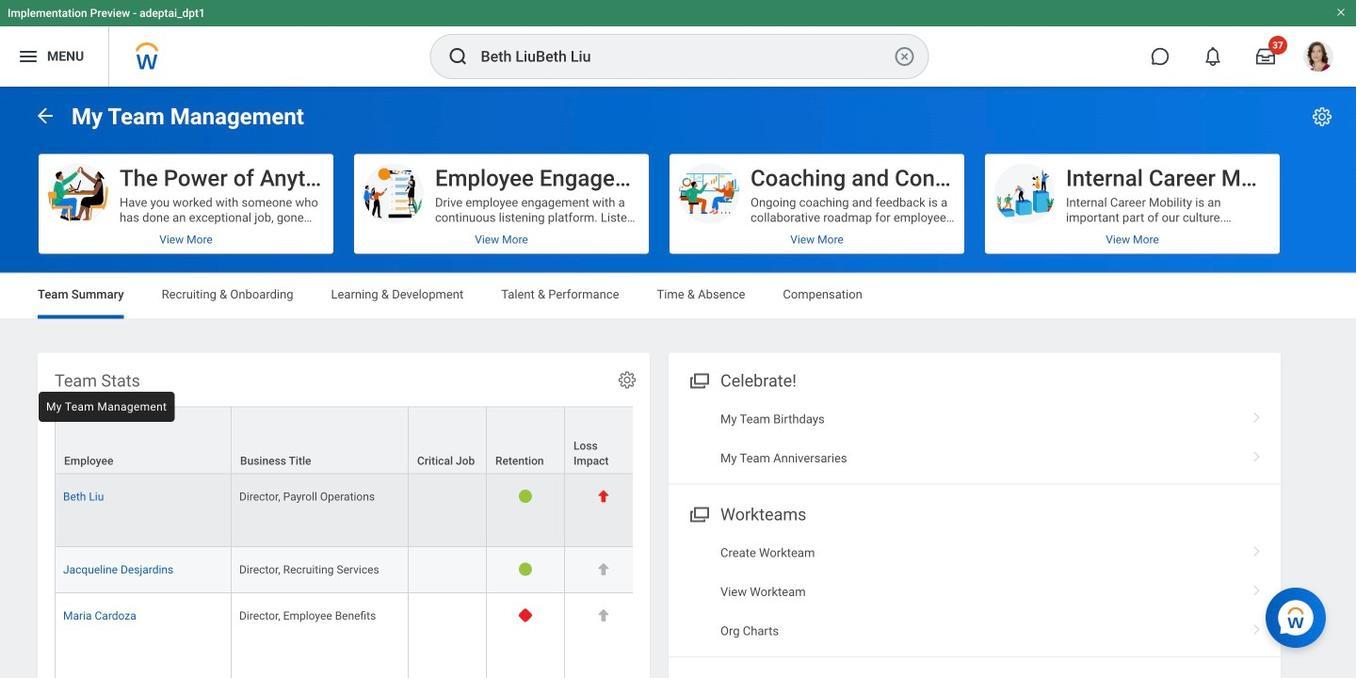 Task type: locate. For each thing, give the bounding box(es) containing it.
cell for the loss of this employee would be catastrophic or critical to the organization. icon
[[409, 474, 487, 547]]

chevron right image
[[1245, 406, 1270, 425], [1245, 445, 1270, 464], [1245, 539, 1270, 558], [1245, 578, 1270, 597]]

3 cell from the top
[[409, 593, 487, 678]]

0 vertical spatial this worker has low retention risk. image
[[519, 490, 533, 504]]

0 vertical spatial menu group image
[[686, 367, 711, 392]]

1 list from the top
[[669, 400, 1281, 478]]

cell for the loss of this employee would be moderate or significant to the organization. image
[[409, 593, 487, 678]]

this worker has low retention risk. image
[[519, 490, 533, 504], [519, 562, 533, 576]]

1 vertical spatial list
[[669, 534, 1281, 651]]

2 menu group image from the top
[[686, 501, 711, 526]]

menu group image
[[686, 367, 711, 392], [686, 501, 711, 526]]

the loss of this employee would be moderate or significant to the organization. image
[[597, 562, 611, 576]]

3 row from the top
[[55, 547, 1357, 593]]

1 menu group image from the top
[[686, 367, 711, 392]]

1 row from the top
[[55, 407, 1357, 475]]

tab list
[[19, 274, 1338, 319]]

0 vertical spatial list
[[669, 400, 1281, 478]]

2 list from the top
[[669, 534, 1281, 651]]

justify image
[[17, 45, 40, 68]]

2 chevron right image from the top
[[1245, 445, 1270, 464]]

search image
[[447, 45, 470, 68]]

cell for the loss of this employee would be moderate or significant to the organization. icon
[[409, 547, 487, 593]]

2 this worker has low retention risk. image from the top
[[519, 562, 533, 576]]

2 cell from the top
[[409, 547, 487, 593]]

this worker has low retention risk. image for the loss of this employee would be moderate or significant to the organization. icon's cell
[[519, 562, 533, 576]]

main content
[[0, 87, 1357, 678]]

1 chevron right image from the top
[[1245, 406, 1270, 425]]

2 row from the top
[[55, 474, 1357, 547]]

this worker has low retention risk. image for the loss of this employee would be catastrophic or critical to the organization. icon cell
[[519, 490, 533, 504]]

1 cell from the top
[[409, 474, 487, 547]]

1 vertical spatial menu group image
[[686, 501, 711, 526]]

x circle image
[[894, 45, 916, 68]]

menu group image for second list
[[686, 501, 711, 526]]

1 vertical spatial this worker has low retention risk. image
[[519, 562, 533, 576]]

this worker has low retention risk. image left the loss of this employee would be catastrophic or critical to the organization. icon
[[519, 490, 533, 504]]

this worker has low retention risk. image up this worker has a high retention risk - immediate action needed. icon
[[519, 562, 533, 576]]

configure team stats image
[[617, 370, 638, 391]]

menu group image for 1st list from the top of the page
[[686, 367, 711, 392]]

inbox large image
[[1257, 47, 1276, 66]]

Search Workday  search field
[[481, 36, 890, 77]]

team stats element
[[38, 353, 1357, 678]]

the loss of this employee would be catastrophic or critical to the organization. image
[[597, 490, 611, 504]]

chevron right image
[[1245, 617, 1270, 636]]

1 this worker has low retention risk. image from the top
[[519, 490, 533, 504]]

banner
[[0, 0, 1357, 87]]

row
[[55, 407, 1357, 475], [55, 474, 1357, 547], [55, 547, 1357, 593], [55, 593, 1357, 678]]

this worker has a high retention risk - immediate action needed. image
[[519, 609, 533, 623]]

column header
[[409, 407, 487, 475], [487, 407, 565, 475]]

cell
[[409, 474, 487, 547], [409, 547, 487, 593], [409, 593, 487, 678]]

list
[[669, 400, 1281, 478], [669, 534, 1281, 651]]



Task type: vqa. For each thing, say whether or not it's contained in the screenshot.
list corresponding to menu group icon
yes



Task type: describe. For each thing, give the bounding box(es) containing it.
1 column header from the left
[[409, 407, 487, 475]]

configure this page image
[[1311, 106, 1334, 128]]

close environment banner image
[[1336, 7, 1347, 18]]

notifications large image
[[1204, 47, 1223, 66]]

3 chevron right image from the top
[[1245, 539, 1270, 558]]

previous page image
[[34, 104, 57, 127]]

the loss of this employee would be moderate or significant to the organization. image
[[597, 609, 611, 623]]

4 chevron right image from the top
[[1245, 578, 1270, 597]]

profile logan mcneil image
[[1304, 41, 1334, 75]]

4 row from the top
[[55, 593, 1357, 678]]

2 column header from the left
[[487, 407, 565, 475]]



